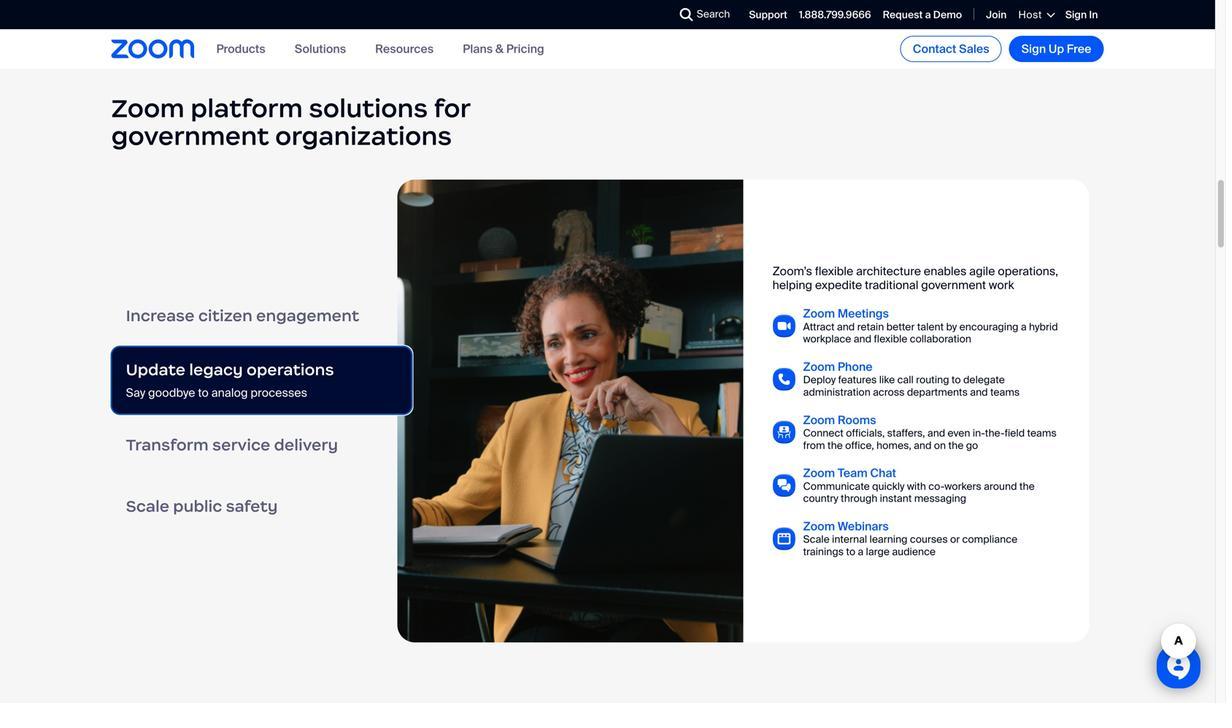 Task type: vqa. For each thing, say whether or not it's contained in the screenshot.
Scale to the top
yes



Task type: locate. For each thing, give the bounding box(es) containing it.
0 vertical spatial flexible
[[815, 263, 854, 279]]

host button
[[1019, 8, 1054, 22]]

citizen
[[198, 306, 253, 326]]

demo
[[934, 8, 962, 22]]

and left even
[[928, 426, 946, 440]]

in-
[[973, 426, 985, 440]]

in
[[1090, 8, 1098, 22]]

zoom inside zoom rooms connect officials, staffers, and even in-the-field teams from the office, homes, and on the go
[[803, 412, 835, 428]]

around
[[984, 479, 1017, 493]]

0 horizontal spatial to
[[198, 385, 209, 400]]

0 horizontal spatial the
[[828, 439, 843, 452]]

1 vertical spatial scale
[[803, 533, 830, 546]]

zoom logo image
[[111, 40, 195, 58]]

solutions
[[295, 41, 346, 57]]

communicate
[[803, 479, 870, 493]]

0 vertical spatial teams
[[991, 385, 1020, 399]]

operations,
[[998, 263, 1059, 279]]

update legacy operations say goodbye to analog processes
[[126, 360, 334, 400]]

flexible right zoom's
[[815, 263, 854, 279]]

1 horizontal spatial flexible
[[874, 332, 908, 346]]

encouraging
[[960, 320, 1019, 334]]

1 horizontal spatial a
[[925, 8, 931, 22]]

a left large
[[858, 545, 864, 558]]

contact
[[913, 41, 957, 57]]

0 horizontal spatial sign
[[1022, 41, 1046, 57]]

1 vertical spatial government
[[922, 277, 986, 293]]

search image
[[680, 8, 693, 21]]

0 horizontal spatial a
[[858, 545, 864, 558]]

request a demo link
[[883, 8, 962, 22]]

routing
[[916, 373, 949, 387]]

2 horizontal spatial the
[[1020, 479, 1035, 493]]

zoom phone deploy features like call routing to delegate administration across departments and teams
[[803, 359, 1020, 399]]

the-
[[985, 426, 1005, 440]]

to right routing
[[952, 373, 961, 387]]

across
[[873, 385, 905, 399]]

sales
[[959, 41, 990, 57]]

plans
[[463, 41, 493, 57]]

a left demo
[[925, 8, 931, 22]]

zoom up country
[[803, 465, 835, 481]]

0 vertical spatial government
[[111, 120, 269, 152]]

flexible down meetings
[[874, 332, 908, 346]]

with
[[907, 479, 926, 493]]

0 vertical spatial sign
[[1066, 8, 1087, 22]]

card label element
[[398, 180, 1090, 642]]

1 vertical spatial sign
[[1022, 41, 1046, 57]]

for
[[434, 92, 470, 124]]

1 horizontal spatial to
[[846, 545, 856, 558]]

to down legacy
[[198, 385, 209, 400]]

0 horizontal spatial government
[[111, 120, 269, 152]]

1 vertical spatial teams
[[1028, 426, 1057, 440]]

processes
[[251, 385, 307, 400]]

zoom team chat communicate quickly with co-workers around the country through instant messaging
[[803, 465, 1035, 505]]

workers
[[945, 479, 982, 493]]

zoom for zoom rooms connect officials, staffers, and even in-the-field teams from the office, homes, and on the go
[[803, 412, 835, 428]]

flexible
[[815, 263, 854, 279], [874, 332, 908, 346]]

zoom inside zoom meetings attract and retain better talent by encouraging a hybrid workplace and flexible collaboration
[[803, 306, 835, 321]]

large
[[866, 545, 890, 558]]

rooms
[[838, 412, 876, 428]]

1 horizontal spatial government
[[922, 277, 986, 293]]

zoom rooms connect officials, staffers, and even in-the-field teams from the office, homes, and on the go
[[803, 412, 1057, 452]]

scale right 'zoom webinars logo'
[[803, 533, 830, 546]]

co-
[[929, 479, 945, 493]]

goodbye
[[148, 385, 195, 400]]

and up in-
[[970, 385, 988, 399]]

teams right field
[[1028, 426, 1057, 440]]

government inside zoom's flexible architecture enables agile operations, helping expedite traditional government work
[[922, 277, 986, 293]]

zoom for zoom platform solutions for government organizations
[[111, 92, 185, 124]]

1 horizontal spatial sign
[[1066, 8, 1087, 22]]

increase citizen engagement
[[126, 306, 359, 326]]

0 vertical spatial scale
[[126, 497, 169, 516]]

1 horizontal spatial scale
[[803, 533, 830, 546]]

zoom inside zoom platform solutions for government organizations
[[111, 92, 185, 124]]

woman working on the computer image
[[398, 180, 744, 642]]

2 horizontal spatial to
[[952, 373, 961, 387]]

connect
[[803, 426, 844, 440]]

zoom up trainings
[[803, 519, 835, 534]]

officials,
[[846, 426, 885, 440]]

increase
[[126, 306, 195, 326]]

to
[[952, 373, 961, 387], [198, 385, 209, 400], [846, 545, 856, 558]]

sign left up at right
[[1022, 41, 1046, 57]]

safety
[[226, 497, 278, 516]]

zoom meetings logo image
[[773, 315, 796, 337]]

0 horizontal spatial scale
[[126, 497, 169, 516]]

tab list
[[111, 285, 412, 537]]

scale inside scale public safety button
[[126, 497, 169, 516]]

tab list containing increase citizen engagement
[[111, 285, 412, 537]]

better
[[887, 320, 915, 334]]

plans & pricing link
[[463, 41, 544, 57]]

talent
[[917, 320, 944, 334]]

sign
[[1066, 8, 1087, 22], [1022, 41, 1046, 57]]

1 vertical spatial a
[[1021, 320, 1027, 334]]

host
[[1019, 8, 1042, 22]]

products
[[216, 41, 266, 57]]

sign left the in
[[1066, 8, 1087, 22]]

the right on
[[949, 439, 964, 452]]

say
[[126, 385, 145, 400]]

solutions button
[[295, 41, 346, 57]]

to inside zoom phone deploy features like call routing to delegate administration across departments and teams
[[952, 373, 961, 387]]

go
[[966, 439, 978, 452]]

a
[[925, 8, 931, 22], [1021, 320, 1027, 334], [858, 545, 864, 558]]

2 horizontal spatial a
[[1021, 320, 1027, 334]]

to down zoom webinars link
[[846, 545, 856, 558]]

zoom team chat link
[[803, 465, 896, 481]]

to inside zoom webinars scale internal learning courses or compliance trainings to a large audience
[[846, 545, 856, 558]]

increase citizen engagement button
[[111, 285, 412, 346]]

even
[[948, 426, 971, 440]]

retain
[[857, 320, 884, 334]]

1 vertical spatial flexible
[[874, 332, 908, 346]]

teams up field
[[991, 385, 1020, 399]]

support link
[[749, 8, 788, 22]]

1 horizontal spatial the
[[949, 439, 964, 452]]

zoom inside zoom team chat communicate quickly with co-workers around the country through instant messaging
[[803, 465, 835, 481]]

0 horizontal spatial teams
[[991, 385, 1020, 399]]

the right around
[[1020, 479, 1035, 493]]

teams inside zoom phone deploy features like call routing to delegate administration across departments and teams
[[991, 385, 1020, 399]]

zoom down workplace
[[803, 359, 835, 375]]

join link
[[986, 8, 1007, 22]]

transform service delivery button
[[111, 414, 412, 476]]

0 horizontal spatial flexible
[[815, 263, 854, 279]]

1 horizontal spatial teams
[[1028, 426, 1057, 440]]

zoom up workplace
[[803, 306, 835, 321]]

government inside zoom platform solutions for government organizations
[[111, 120, 269, 152]]

zoom inside zoom phone deploy features like call routing to delegate administration across departments and teams
[[803, 359, 835, 375]]

and down meetings
[[854, 332, 872, 346]]

public
[[173, 497, 222, 516]]

zoom rooms link
[[803, 412, 876, 428]]

trainings
[[803, 545, 844, 558]]

webinars
[[838, 519, 889, 534]]

architecture
[[856, 263, 921, 279]]

the right from
[[828, 439, 843, 452]]

1.888.799.9666
[[799, 8, 871, 22]]

zoom inside zoom webinars scale internal learning courses or compliance trainings to a large audience
[[803, 519, 835, 534]]

the
[[828, 439, 843, 452], [949, 439, 964, 452], [1020, 479, 1035, 493]]

zoom down zoom logo
[[111, 92, 185, 124]]

2 vertical spatial a
[[858, 545, 864, 558]]

zoom webinars logo image
[[773, 527, 796, 550]]

scale left public
[[126, 497, 169, 516]]

contact sales link
[[901, 36, 1002, 62]]

attract
[[803, 320, 835, 334]]

zoom up from
[[803, 412, 835, 428]]

plans & pricing
[[463, 41, 544, 57]]

zoom
[[111, 92, 185, 124], [803, 306, 835, 321], [803, 359, 835, 375], [803, 412, 835, 428], [803, 465, 835, 481], [803, 519, 835, 534]]

pricing
[[506, 41, 544, 57]]

a left hybrid
[[1021, 320, 1027, 334]]



Task type: describe. For each thing, give the bounding box(es) containing it.
work
[[989, 277, 1014, 293]]

and left retain
[[837, 320, 855, 334]]

zoom platform solutions for government organizations
[[111, 92, 470, 152]]

teams inside zoom rooms connect officials, staffers, and even in-the-field teams from the office, homes, and on the go
[[1028, 426, 1057, 440]]

0 vertical spatial a
[[925, 8, 931, 22]]

by
[[946, 320, 957, 334]]

products button
[[216, 41, 266, 57]]

a inside zoom meetings attract and retain better talent by encouraging a hybrid workplace and flexible collaboration
[[1021, 320, 1027, 334]]

on
[[934, 439, 946, 452]]

through
[[841, 492, 878, 505]]

the inside zoom team chat communicate quickly with co-workers around the country through instant messaging
[[1020, 479, 1035, 493]]

zoom meetings attract and retain better talent by encouraging a hybrid workplace and flexible collaboration
[[803, 306, 1058, 346]]

scale inside zoom webinars scale internal learning courses or compliance trainings to a large audience
[[803, 533, 830, 546]]

traditional
[[865, 277, 919, 293]]

homes,
[[877, 439, 912, 452]]

deploy
[[803, 373, 836, 387]]

meetings
[[838, 306, 889, 321]]

quickly
[[872, 479, 905, 493]]

delivery
[[274, 435, 338, 455]]

zoom for zoom team chat communicate quickly with co-workers around the country through instant messaging
[[803, 465, 835, 481]]

staffers,
[[887, 426, 925, 440]]

enables
[[924, 263, 967, 279]]

zoom rooms logo image
[[773, 421, 796, 444]]

to inside update legacy operations say goodbye to analog processes
[[198, 385, 209, 400]]

tabbed carousel element
[[0, 180, 1104, 642]]

call
[[898, 373, 914, 387]]

administration
[[803, 385, 871, 399]]

transform service delivery
[[126, 435, 338, 455]]

analog
[[211, 385, 248, 400]]

compliance
[[963, 533, 1018, 546]]

field
[[1005, 426, 1025, 440]]

resources
[[375, 41, 434, 57]]

or
[[951, 533, 960, 546]]

legacy
[[189, 360, 243, 380]]

team
[[838, 465, 868, 481]]

agile
[[970, 263, 995, 279]]

zoom's
[[773, 263, 812, 279]]

sign for sign in
[[1066, 8, 1087, 22]]

country
[[803, 492, 839, 505]]

up
[[1049, 41, 1064, 57]]

1.888.799.9666 link
[[799, 8, 871, 22]]

solutions
[[309, 92, 428, 124]]

scale public safety button
[[111, 476, 412, 537]]

request
[[883, 8, 923, 22]]

2 / 4 group
[[398, 180, 1090, 642]]

request a demo
[[883, 8, 962, 22]]

audience
[[892, 545, 936, 558]]

zoom meetings link
[[803, 306, 889, 321]]

features
[[838, 373, 877, 387]]

search image
[[680, 8, 693, 21]]

instant
[[880, 492, 912, 505]]

delegate
[[964, 373, 1005, 387]]

platform
[[191, 92, 303, 124]]

internal
[[832, 533, 867, 546]]

support
[[749, 8, 788, 22]]

operations
[[247, 360, 334, 380]]

from
[[803, 439, 825, 452]]

collaboration
[[910, 332, 972, 346]]

organizations
[[275, 120, 452, 152]]

scale public safety
[[126, 497, 278, 516]]

a inside zoom webinars scale internal learning courses or compliance trainings to a large audience
[[858, 545, 864, 558]]

helping
[[773, 277, 813, 293]]

hybrid
[[1029, 320, 1058, 334]]

sign for sign up free
[[1022, 41, 1046, 57]]

workplace
[[803, 332, 852, 346]]

transform
[[126, 435, 209, 455]]

sign up free link
[[1009, 36, 1104, 62]]

update
[[126, 360, 186, 380]]

zoom for zoom phone deploy features like call routing to delegate administration across departments and teams
[[803, 359, 835, 375]]

departments
[[907, 385, 968, 399]]

zoom phone logo image
[[773, 368, 796, 391]]

learning
[[870, 533, 908, 546]]

messaging
[[915, 492, 967, 505]]

service
[[212, 435, 270, 455]]

sign in link
[[1066, 8, 1098, 22]]

zoom's flexible architecture enables agile operations, helping expedite traditional government work
[[773, 263, 1059, 293]]

resources button
[[375, 41, 434, 57]]

zoom webinars link
[[803, 519, 889, 534]]

flexible inside zoom meetings attract and retain better talent by encouraging a hybrid workplace and flexible collaboration
[[874, 332, 908, 346]]

&
[[496, 41, 504, 57]]

flexible inside zoom's flexible architecture enables agile operations, helping expedite traditional government work
[[815, 263, 854, 279]]

phone
[[838, 359, 873, 375]]

zoom for zoom meetings attract and retain better talent by encouraging a hybrid workplace and flexible collaboration
[[803, 306, 835, 321]]

free
[[1067, 41, 1092, 57]]

zoom team chat logo image
[[773, 474, 796, 497]]

search
[[697, 7, 730, 21]]

and left on
[[914, 439, 932, 452]]

zoom for zoom webinars scale internal learning courses or compliance trainings to a large audience
[[803, 519, 835, 534]]

office,
[[845, 439, 874, 452]]

courses
[[910, 533, 948, 546]]

and inside zoom phone deploy features like call routing to delegate administration across departments and teams
[[970, 385, 988, 399]]

join
[[986, 8, 1007, 22]]

tab list inside the tabbed carousel element
[[111, 285, 412, 537]]



